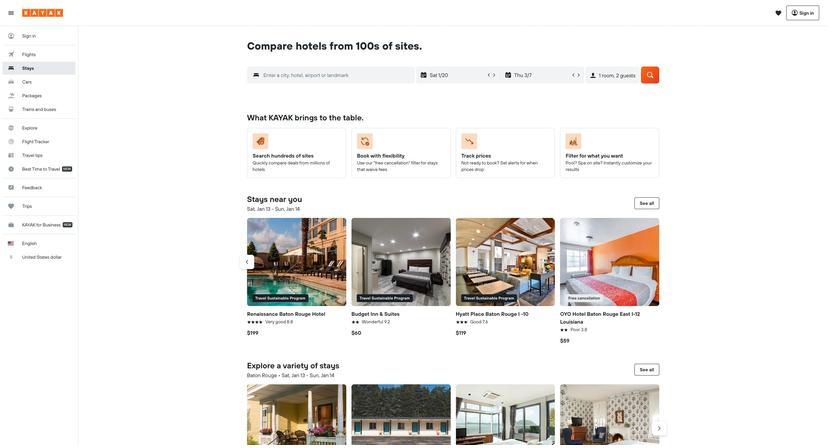 Task type: describe. For each thing, give the bounding box(es) containing it.
navigation menu image
[[8, 10, 14, 16]]

renaissance baton rouge hotel element
[[247, 218, 347, 306]]

explore a variety of stays carousel region
[[245, 382, 667, 446]]

hotel element
[[456, 385, 555, 446]]

budget inn & suites element
[[352, 218, 451, 306]]

inn element
[[561, 385, 660, 446]]

stays near you carousel region
[[240, 216, 663, 348]]

bed & breakfast element
[[247, 385, 347, 446]]



Task type: vqa. For each thing, say whether or not it's contained in the screenshot.
Item 1 Of 8 group
no



Task type: locate. For each thing, give the bounding box(es) containing it.
back image
[[244, 259, 251, 266]]

forward image
[[657, 426, 663, 432]]

hyatt place baton rouge i -10 element
[[456, 218, 555, 306]]

Enter a city, hotel, airport or landmark text field
[[260, 70, 415, 80]]

figure
[[253, 134, 338, 152], [357, 134, 443, 152], [462, 134, 547, 152], [566, 134, 652, 152], [247, 218, 347, 306], [352, 218, 451, 306], [456, 218, 555, 306], [561, 218, 660, 306]]

united states (english) image
[[8, 242, 14, 246]]

None search field
[[238, 52, 670, 97]]

motel element
[[352, 385, 451, 446]]

oyo hotel baton rouge east i-12 louisiana element
[[561, 218, 660, 306]]



